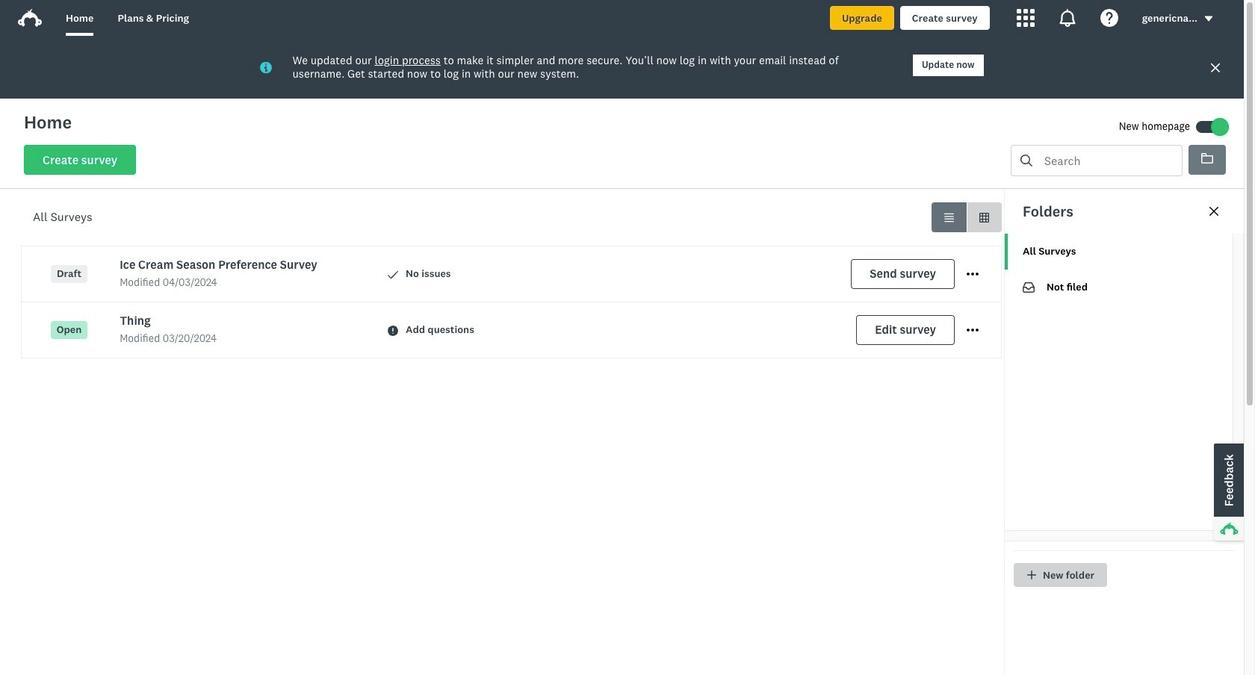 Task type: describe. For each thing, give the bounding box(es) containing it.
3 open menu image from the top
[[967, 325, 979, 337]]

2 folders image from the top
[[1202, 153, 1214, 164]]

1 open menu image from the top
[[967, 269, 979, 281]]

x image
[[1210, 62, 1222, 73]]

new folder image
[[1027, 570, 1038, 581]]

1 brand logo image from the top
[[18, 6, 42, 30]]



Task type: locate. For each thing, give the bounding box(es) containing it.
help icon image
[[1101, 9, 1119, 27]]

open menu image
[[967, 269, 979, 281], [967, 273, 979, 276], [967, 325, 979, 337], [967, 329, 979, 332]]

warning image
[[388, 326, 399, 336]]

not filed image
[[1023, 282, 1035, 294], [1023, 283, 1035, 293]]

dropdown arrow icon image
[[1204, 14, 1215, 24], [1206, 16, 1214, 21]]

group
[[932, 203, 1003, 233]]

response based pricing icon image
[[1041, 491, 1089, 539]]

folders image
[[1202, 153, 1214, 164], [1202, 153, 1214, 164]]

products icon image
[[1017, 9, 1035, 27], [1017, 9, 1035, 27]]

2 open menu image from the top
[[967, 273, 979, 276]]

notification center icon image
[[1059, 9, 1077, 27]]

1 not filed image from the top
[[1023, 282, 1035, 294]]

new folder image
[[1028, 571, 1037, 580]]

Search text field
[[1033, 146, 1183, 176]]

4 open menu image from the top
[[967, 329, 979, 332]]

brand logo image
[[18, 6, 42, 30], [18, 9, 42, 27]]

no issues image
[[388, 270, 399, 280]]

search image
[[1021, 155, 1033, 167], [1021, 155, 1033, 167]]

2 brand logo image from the top
[[18, 9, 42, 27]]

dialog
[[1005, 189, 1245, 676]]

1 folders image from the top
[[1202, 153, 1214, 164]]

2 not filed image from the top
[[1023, 283, 1035, 293]]



Task type: vqa. For each thing, say whether or not it's contained in the screenshot.
Search text field
yes



